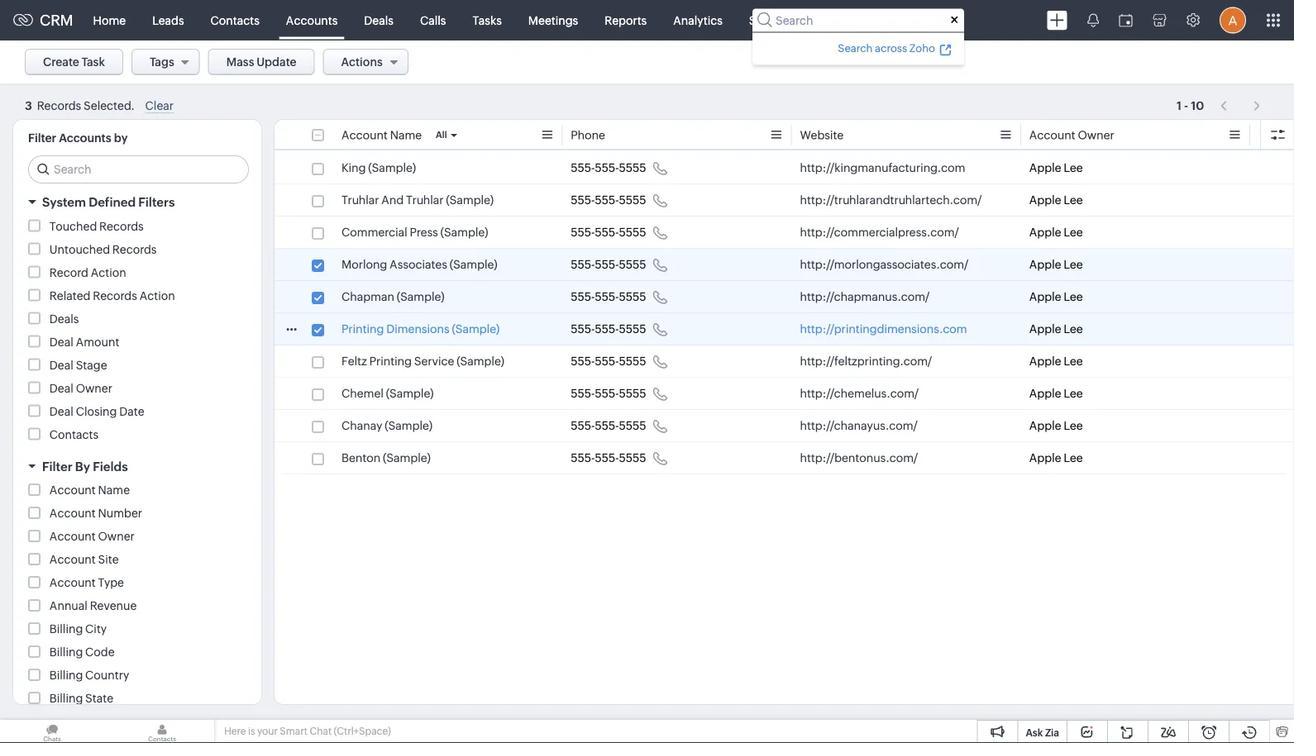 Task type: locate. For each thing, give the bounding box(es) containing it.
3 5555 from the top
[[619, 226, 646, 239]]

records down record action
[[93, 289, 137, 302]]

records for untouched
[[112, 243, 157, 256]]

2 apple lee from the top
[[1030, 194, 1083, 207]]

1 - from the top
[[1184, 96, 1189, 109]]

555-555-5555 for printing dimensions (sample)
[[571, 323, 646, 336]]

printing up chemel (sample) link
[[369, 355, 412, 368]]

0 vertical spatial account owner
[[1030, 129, 1115, 142]]

(sample) up commercial press (sample)
[[446, 194, 494, 207]]

0 vertical spatial name
[[390, 129, 422, 142]]

create menu element
[[1037, 0, 1078, 40]]

0 vertical spatial filter
[[28, 132, 56, 145]]

lee for http://kingmanufacturing.com
[[1064, 161, 1083, 175]]

apple lee for http://commercialpress.com/
[[1030, 226, 1083, 239]]

records down "defined"
[[99, 220, 144, 233]]

projects link
[[808, 0, 878, 40]]

1 horizontal spatial deals
[[364, 14, 394, 27]]

billing up billing state
[[49, 669, 83, 682]]

5555 for http://commercialpress.com/
[[619, 226, 646, 239]]

0 horizontal spatial account name
[[49, 484, 130, 497]]

site
[[98, 553, 119, 567]]

3 billing from the top
[[49, 669, 83, 682]]

2 555-555-5555 from the top
[[571, 194, 646, 207]]

accounts up update
[[286, 14, 338, 27]]

7 5555 from the top
[[619, 355, 646, 368]]

apple for http://truhlarandtruhlartech.com/
[[1030, 194, 1062, 207]]

printing down chapman
[[342, 323, 384, 336]]

chat
[[310, 726, 332, 737]]

http://commercialpress.com/ link
[[800, 224, 959, 241]]

0 horizontal spatial accounts
[[59, 132, 111, 145]]

filter
[[28, 132, 56, 145], [42, 459, 72, 474]]

(sample) down feltz printing service (sample)
[[386, 387, 434, 400]]

2 lee from the top
[[1064, 194, 1083, 207]]

billing city
[[49, 623, 107, 636]]

1 vertical spatial deals
[[49, 312, 79, 325]]

truhlar and truhlar (sample)
[[342, 194, 494, 207]]

(sample)
[[368, 161, 416, 175], [446, 194, 494, 207], [441, 226, 488, 239], [450, 258, 498, 271], [397, 290, 445, 304], [452, 323, 500, 336], [457, 355, 505, 368], [386, 387, 434, 400], [385, 419, 433, 433], [383, 452, 431, 465]]

deal left stage
[[49, 359, 73, 372]]

4 deal from the top
[[49, 405, 73, 418]]

action down untouched records
[[140, 289, 175, 302]]

1 horizontal spatial contacts
[[211, 14, 260, 27]]

name for all
[[390, 129, 422, 142]]

action up related records action
[[91, 266, 126, 279]]

1 apple lee from the top
[[1030, 161, 1083, 175]]

3 lee from the top
[[1064, 226, 1083, 239]]

2 apple from the top
[[1030, 194, 1062, 207]]

0 horizontal spatial action
[[91, 266, 126, 279]]

apple for http://chapmanus.com/
[[1030, 290, 1062, 304]]

lee for http://feltzprinting.com/
[[1064, 355, 1083, 368]]

2 1 - 10 from the top
[[1177, 99, 1204, 112]]

deal stage
[[49, 359, 107, 372]]

apple lee
[[1030, 161, 1083, 175], [1030, 194, 1083, 207], [1030, 226, 1083, 239], [1030, 258, 1083, 271], [1030, 290, 1083, 304], [1030, 323, 1083, 336], [1030, 355, 1083, 368], [1030, 387, 1083, 400], [1030, 419, 1083, 433], [1030, 452, 1083, 465]]

reports
[[605, 14, 647, 27]]

1 vertical spatial owner
[[76, 382, 112, 395]]

555-555-5555 for morlong associates (sample)
[[571, 258, 646, 271]]

2 vertical spatial records
[[93, 289, 137, 302]]

deal for deal owner
[[49, 382, 73, 395]]

5 apple lee from the top
[[1030, 290, 1083, 304]]

(sample) up service in the left of the page
[[452, 323, 500, 336]]

555-555-5555 for chapman (sample)
[[571, 290, 646, 304]]

(sample) down chanay (sample)
[[383, 452, 431, 465]]

deal for deal stage
[[49, 359, 73, 372]]

0 vertical spatial deals
[[364, 14, 394, 27]]

1 billing from the top
[[49, 623, 83, 636]]

apple for http://commercialpress.com/
[[1030, 226, 1062, 239]]

2 5555 from the top
[[619, 194, 646, 207]]

navigation
[[1213, 90, 1270, 114], [1213, 93, 1270, 117]]

apple for http://chemelus.com/
[[1030, 387, 1062, 400]]

9 5555 from the top
[[619, 419, 646, 433]]

king (sample)
[[342, 161, 416, 175]]

6 5555 from the top
[[619, 323, 646, 336]]

deals up actions
[[364, 14, 394, 27]]

truhlar up press
[[406, 194, 444, 207]]

task
[[82, 55, 105, 69]]

billing down billing city
[[49, 646, 83, 659]]

9 555-555-5555 from the top
[[571, 419, 646, 433]]

clear
[[145, 99, 174, 113]]

apple for http://chanayus.com/
[[1030, 419, 1062, 433]]

billing country
[[49, 669, 129, 682]]

Search field
[[753, 9, 964, 32]]

3 apple lee from the top
[[1030, 226, 1083, 239]]

type
[[98, 577, 124, 590]]

lee for http://chanayus.com/
[[1064, 419, 1083, 433]]

deal
[[49, 335, 73, 349], [49, 359, 73, 372], [49, 382, 73, 395], [49, 405, 73, 418]]

chats image
[[0, 720, 104, 744]]

apple lee for http://bentonus.com/
[[1030, 452, 1083, 465]]

5 5555 from the top
[[619, 290, 646, 304]]

billing for billing country
[[49, 669, 83, 682]]

555-555-5555
[[571, 161, 646, 175], [571, 194, 646, 207], [571, 226, 646, 239], [571, 258, 646, 271], [571, 290, 646, 304], [571, 323, 646, 336], [571, 355, 646, 368], [571, 387, 646, 400], [571, 419, 646, 433], [571, 452, 646, 465]]

billing down annual
[[49, 623, 83, 636]]

7 apple from the top
[[1030, 355, 1062, 368]]

row group
[[275, 152, 1294, 475]]

4 lee from the top
[[1064, 258, 1083, 271]]

0 vertical spatial account name
[[342, 129, 422, 142]]

lee for http://truhlarandtruhlartech.com/
[[1064, 194, 1083, 207]]

3 deal from the top
[[49, 382, 73, 395]]

7 apple lee from the top
[[1030, 355, 1083, 368]]

deals down related
[[49, 312, 79, 325]]

filter inside dropdown button
[[42, 459, 72, 474]]

http://printingdimensions.com link
[[800, 321, 967, 337]]

1 vertical spatial accounts
[[59, 132, 111, 145]]

related
[[49, 289, 91, 302]]

filter for filter accounts by
[[28, 132, 56, 145]]

benton (sample) link
[[342, 450, 431, 467]]

http://feltzprinting.com/
[[800, 355, 932, 368]]

http://chapmanus.com/ link
[[800, 289, 930, 305]]

7 555-555-5555 from the top
[[571, 355, 646, 368]]

1
[[1177, 96, 1182, 109], [1177, 99, 1182, 112]]

6 lee from the top
[[1064, 323, 1083, 336]]

2 billing from the top
[[49, 646, 83, 659]]

-
[[1184, 96, 1189, 109], [1184, 99, 1189, 112]]

profile element
[[1210, 0, 1256, 40]]

billing for billing state
[[49, 692, 83, 706]]

5 apple from the top
[[1030, 290, 1062, 304]]

5555 for http://printingdimensions.com
[[619, 323, 646, 336]]

accounts
[[286, 14, 338, 27], [59, 132, 111, 145]]

5555 for http://kingmanufacturing.com
[[619, 161, 646, 175]]

account type
[[49, 577, 124, 590]]

city
[[85, 623, 107, 636]]

1 5555 from the top
[[619, 161, 646, 175]]

1 horizontal spatial account name
[[342, 129, 422, 142]]

by
[[114, 132, 128, 145]]

deal up deal stage
[[49, 335, 73, 349]]

0 horizontal spatial account owner
[[49, 530, 135, 543]]

0 horizontal spatial contacts
[[49, 428, 98, 441]]

1 horizontal spatial account owner
[[1030, 129, 1115, 142]]

apple lee for http://morlongassociates.com/
[[1030, 258, 1083, 271]]

6 apple lee from the top
[[1030, 323, 1083, 336]]

deal down deal stage
[[49, 382, 73, 395]]

name left all
[[390, 129, 422, 142]]

deal down deal owner at the left of the page
[[49, 405, 73, 418]]

2 10 from the top
[[1191, 99, 1204, 112]]

1 horizontal spatial name
[[390, 129, 422, 142]]

10 apple from the top
[[1030, 452, 1062, 465]]

8 apple from the top
[[1030, 387, 1062, 400]]

10 5555 from the top
[[619, 452, 646, 465]]

action
[[91, 266, 126, 279], [140, 289, 175, 302]]

10 apple lee from the top
[[1030, 452, 1083, 465]]

search across zoho
[[838, 42, 935, 54]]

3 555-555-5555 from the top
[[571, 226, 646, 239]]

website
[[800, 129, 844, 142]]

1 vertical spatial filter
[[42, 459, 72, 474]]

10 555-555-5555 from the top
[[571, 452, 646, 465]]

contacts image
[[110, 720, 214, 744]]

6 555-555-5555 from the top
[[571, 323, 646, 336]]

selected.
[[84, 99, 135, 113]]

9 lee from the top
[[1064, 419, 1083, 433]]

lee for http://chemelus.com/
[[1064, 387, 1083, 400]]

benton (sample)
[[342, 452, 431, 465]]

(sample) right service in the left of the page
[[457, 355, 505, 368]]

1 lee from the top
[[1064, 161, 1083, 175]]

billing
[[49, 623, 83, 636], [49, 646, 83, 659], [49, 669, 83, 682], [49, 692, 83, 706]]

8 apple lee from the top
[[1030, 387, 1083, 400]]

4 apple from the top
[[1030, 258, 1062, 271]]

1 1 from the top
[[1177, 96, 1182, 109]]

printing
[[342, 323, 384, 336], [369, 355, 412, 368]]

(sample) up printing dimensions (sample)
[[397, 290, 445, 304]]

billing down billing country
[[49, 692, 83, 706]]

chapman (sample) link
[[342, 289, 445, 305]]

9 apple lee from the top
[[1030, 419, 1083, 433]]

5555 for http://feltzprinting.com/
[[619, 355, 646, 368]]

10 lee from the top
[[1064, 452, 1083, 465]]

http://bentonus.com/ link
[[800, 450, 918, 467]]

(ctrl+space)
[[334, 726, 391, 737]]

http://commercialpress.com/
[[800, 226, 959, 239]]

Search text field
[[29, 156, 248, 183]]

1 555-555-5555 from the top
[[571, 161, 646, 175]]

system defined filters button
[[13, 188, 261, 217]]

home
[[93, 14, 126, 27]]

0 horizontal spatial deals
[[49, 312, 79, 325]]

http://chapmanus.com/
[[800, 290, 930, 304]]

search across zoho link
[[836, 39, 955, 57]]

deal for deal closing date
[[49, 405, 73, 418]]

9 apple from the top
[[1030, 419, 1062, 433]]

5555 for http://chapmanus.com/
[[619, 290, 646, 304]]

here
[[224, 726, 246, 737]]

555-555-5555 for chemel (sample)
[[571, 387, 646, 400]]

filter for filter by fields
[[42, 459, 72, 474]]

contacts down closing
[[49, 428, 98, 441]]

4 555-555-5555 from the top
[[571, 258, 646, 271]]

1 apple from the top
[[1030, 161, 1062, 175]]

(sample) up and
[[368, 161, 416, 175]]

8 555-555-5555 from the top
[[571, 387, 646, 400]]

truhlar left and
[[342, 194, 379, 207]]

1 deal from the top
[[49, 335, 73, 349]]

account name up account number
[[49, 484, 130, 497]]

records down touched records at the top of page
[[112, 243, 157, 256]]

account name up "king (sample)" link
[[342, 129, 422, 142]]

filter accounts by
[[28, 132, 128, 145]]

http://kingmanufacturing.com
[[800, 161, 966, 175]]

meetings
[[528, 14, 578, 27]]

5 lee from the top
[[1064, 290, 1083, 304]]

chanay
[[342, 419, 382, 433]]

1 vertical spatial account name
[[49, 484, 130, 497]]

0 vertical spatial contacts
[[211, 14, 260, 27]]

0 vertical spatial accounts
[[286, 14, 338, 27]]

6 apple from the top
[[1030, 323, 1062, 336]]

zoho
[[910, 42, 935, 54]]

king (sample) link
[[342, 160, 416, 176]]

5 555-555-5555 from the top
[[571, 290, 646, 304]]

8 lee from the top
[[1064, 387, 1083, 400]]

account owner
[[1030, 129, 1115, 142], [49, 530, 135, 543]]

truhlar
[[342, 194, 379, 207], [406, 194, 444, 207]]

1 1 - 10 from the top
[[1177, 96, 1204, 109]]

lee for http://morlongassociates.com/
[[1064, 258, 1083, 271]]

lee for http://printingdimensions.com
[[1064, 323, 1083, 336]]

filter by fields
[[42, 459, 128, 474]]

0 horizontal spatial truhlar
[[342, 194, 379, 207]]

printing dimensions (sample) link
[[342, 321, 500, 337]]

1 10 from the top
[[1191, 96, 1204, 109]]

name up number
[[98, 484, 130, 497]]

contacts
[[211, 14, 260, 27], [49, 428, 98, 441]]

2 1 from the top
[[1177, 99, 1182, 112]]

country
[[85, 669, 129, 682]]

4 5555 from the top
[[619, 258, 646, 271]]

8 5555 from the top
[[619, 387, 646, 400]]

2 deal from the top
[[49, 359, 73, 372]]

billing for billing code
[[49, 646, 83, 659]]

1 vertical spatial action
[[140, 289, 175, 302]]

1 horizontal spatial action
[[140, 289, 175, 302]]

records
[[37, 99, 81, 113]]

apple lee for http://chapmanus.com/
[[1030, 290, 1083, 304]]

untouched records
[[49, 243, 157, 256]]

signals element
[[1078, 0, 1109, 41]]

4 billing from the top
[[49, 692, 83, 706]]

1 vertical spatial records
[[112, 243, 157, 256]]

name for account number
[[98, 484, 130, 497]]

apple lee for http://printingdimensions.com
[[1030, 323, 1083, 336]]

1 horizontal spatial accounts
[[286, 14, 338, 27]]

0 horizontal spatial name
[[98, 484, 130, 497]]

1 vertical spatial name
[[98, 484, 130, 497]]

tags
[[150, 55, 174, 69]]

3 apple from the top
[[1030, 226, 1062, 239]]

4 apple lee from the top
[[1030, 258, 1083, 271]]

0 vertical spatial owner
[[1078, 129, 1115, 142]]

account site
[[49, 553, 119, 567]]

row group containing king (sample)
[[275, 152, 1294, 475]]

closing
[[76, 405, 117, 418]]

filter down 3
[[28, 132, 56, 145]]

1 vertical spatial contacts
[[49, 428, 98, 441]]

0 vertical spatial records
[[99, 220, 144, 233]]

contacts up mass
[[211, 14, 260, 27]]

apple for http://feltzprinting.com/
[[1030, 355, 1062, 368]]

filter left by
[[42, 459, 72, 474]]

accounts down 3 records selected.
[[59, 132, 111, 145]]

7 lee from the top
[[1064, 355, 1083, 368]]

1 horizontal spatial truhlar
[[406, 194, 444, 207]]



Task type: vqa. For each thing, say whether or not it's contained in the screenshot.
Venere
no



Task type: describe. For each thing, give the bounding box(es) containing it.
apple lee for http://chemelus.com/
[[1030, 387, 1083, 400]]

2 - from the top
[[1184, 99, 1189, 112]]

accounts link
[[273, 0, 351, 40]]

http://bentonus.com/
[[800, 452, 918, 465]]

2 navigation from the top
[[1213, 93, 1270, 117]]

fields
[[93, 459, 128, 474]]

5555 for http://bentonus.com/
[[619, 452, 646, 465]]

3
[[25, 99, 32, 113]]

update
[[257, 55, 297, 69]]

apple lee for http://truhlarandtruhlartech.com/
[[1030, 194, 1083, 207]]

king
[[342, 161, 366, 175]]

meetings link
[[515, 0, 592, 40]]

chapman (sample)
[[342, 290, 445, 304]]

deal closing date
[[49, 405, 144, 418]]

deals link
[[351, 0, 407, 40]]

deals inside "link"
[[364, 14, 394, 27]]

touched
[[49, 220, 97, 233]]

calls
[[420, 14, 446, 27]]

feltz
[[342, 355, 367, 368]]

crm link
[[13, 12, 73, 29]]

555-555-5555 for feltz printing service (sample)
[[571, 355, 646, 368]]

code
[[85, 646, 115, 659]]

reports link
[[592, 0, 660, 40]]

printing dimensions (sample)
[[342, 323, 500, 336]]

deal for deal amount
[[49, 335, 73, 349]]

chanay (sample)
[[342, 419, 433, 433]]

service
[[414, 355, 454, 368]]

apple for http://morlongassociates.com/
[[1030, 258, 1062, 271]]

ask
[[1026, 727, 1043, 739]]

1 vertical spatial account owner
[[49, 530, 135, 543]]

apple for http://bentonus.com/
[[1030, 452, 1062, 465]]

apple for http://printingdimensions.com
[[1030, 323, 1062, 336]]

account name for all
[[342, 129, 422, 142]]

555-555-5555 for chanay (sample)
[[571, 419, 646, 433]]

apple lee for http://chanayus.com/
[[1030, 419, 1083, 433]]

records for touched
[[99, 220, 144, 233]]

leads link
[[139, 0, 197, 40]]

revenue
[[90, 600, 137, 613]]

smart
[[280, 726, 308, 737]]

billing for billing city
[[49, 623, 83, 636]]

0 vertical spatial action
[[91, 266, 126, 279]]

leads
[[152, 14, 184, 27]]

1 navigation from the top
[[1213, 90, 1270, 114]]

http://truhlarandtruhlartech.com/
[[800, 194, 982, 207]]

5555 for http://chanayus.com/
[[619, 419, 646, 433]]

Other Modules field
[[878, 7, 914, 33]]

calendar image
[[1119, 14, 1133, 27]]

apple lee for http://feltzprinting.com/
[[1030, 355, 1083, 368]]

1 truhlar from the left
[[342, 194, 379, 207]]

lee for http://bentonus.com/
[[1064, 452, 1083, 465]]

(sample) right press
[[441, 226, 488, 239]]

analytics link
[[660, 0, 736, 40]]

filters
[[138, 195, 175, 210]]

apple for http://kingmanufacturing.com
[[1030, 161, 1062, 175]]

2 vertical spatial owner
[[98, 530, 135, 543]]

http://chanayus.com/ link
[[800, 418, 918, 434]]

signals image
[[1088, 13, 1099, 27]]

press
[[410, 226, 438, 239]]

morlong associates (sample) link
[[342, 256, 498, 273]]

http://morlongassociates.com/
[[800, 258, 969, 271]]

chemel (sample) link
[[342, 385, 434, 402]]

create task
[[43, 55, 105, 69]]

zia
[[1045, 727, 1060, 739]]

555-555-5555 for commercial press (sample)
[[571, 226, 646, 239]]

5555 for http://truhlarandtruhlartech.com/
[[619, 194, 646, 207]]

http://chemelus.com/
[[800, 387, 919, 400]]

lee for http://commercialpress.com/
[[1064, 226, 1083, 239]]

phone
[[571, 129, 605, 142]]

record
[[49, 266, 88, 279]]

state
[[85, 692, 113, 706]]

billing state
[[49, 692, 113, 706]]

system defined filters
[[42, 195, 175, 210]]

truhlar and truhlar (sample) link
[[342, 192, 494, 208]]

2 truhlar from the left
[[406, 194, 444, 207]]

mass update button
[[208, 49, 315, 75]]

deal owner
[[49, 382, 112, 395]]

system
[[42, 195, 86, 210]]

records for related
[[93, 289, 137, 302]]

your
[[257, 726, 278, 737]]

annual revenue
[[49, 600, 137, 613]]

create
[[43, 55, 79, 69]]

untouched
[[49, 243, 110, 256]]

date
[[119, 405, 144, 418]]

http://chanayus.com/
[[800, 419, 918, 433]]

defined
[[89, 195, 136, 210]]

3 records selected.
[[25, 99, 135, 113]]

http://printingdimensions.com
[[800, 323, 967, 336]]

services link
[[736, 0, 808, 40]]

555-555-5555 for truhlar and truhlar (sample)
[[571, 194, 646, 207]]

is
[[248, 726, 255, 737]]

across
[[875, 42, 907, 54]]

chapman
[[342, 290, 394, 304]]

lee for http://chapmanus.com/
[[1064, 290, 1083, 304]]

projects
[[821, 14, 865, 27]]

feltz printing service (sample) link
[[342, 353, 505, 370]]

apple lee for http://kingmanufacturing.com
[[1030, 161, 1083, 175]]

and
[[382, 194, 404, 207]]

account name for account number
[[49, 484, 130, 497]]

http://kingmanufacturing.com link
[[800, 160, 966, 176]]

morlong associates (sample)
[[342, 258, 498, 271]]

(sample) down chemel (sample) link
[[385, 419, 433, 433]]

feltz printing service (sample)
[[342, 355, 505, 368]]

1 vertical spatial printing
[[369, 355, 412, 368]]

tasks link
[[459, 0, 515, 40]]

touched records
[[49, 220, 144, 233]]

number
[[98, 507, 142, 520]]

services
[[749, 14, 795, 27]]

here is your smart chat (ctrl+space)
[[224, 726, 391, 737]]

commercial press (sample)
[[342, 226, 488, 239]]

http://truhlarandtruhlartech.com/ link
[[800, 192, 982, 208]]

profile image
[[1220, 7, 1246, 33]]

stage
[[76, 359, 107, 372]]

tasks
[[473, 14, 502, 27]]

benton
[[342, 452, 381, 465]]

555-555-5555 for benton (sample)
[[571, 452, 646, 465]]

annual
[[49, 600, 88, 613]]

ask zia
[[1026, 727, 1060, 739]]

create menu image
[[1047, 10, 1068, 30]]

555-555-5555 for king (sample)
[[571, 161, 646, 175]]

all
[[436, 130, 447, 140]]

0 vertical spatial printing
[[342, 323, 384, 336]]

deal amount
[[49, 335, 119, 349]]

(sample) right associates
[[450, 258, 498, 271]]

calls link
[[407, 0, 459, 40]]

5555 for http://morlongassociates.com/
[[619, 258, 646, 271]]

5555 for http://chemelus.com/
[[619, 387, 646, 400]]

create task button
[[25, 49, 123, 75]]



